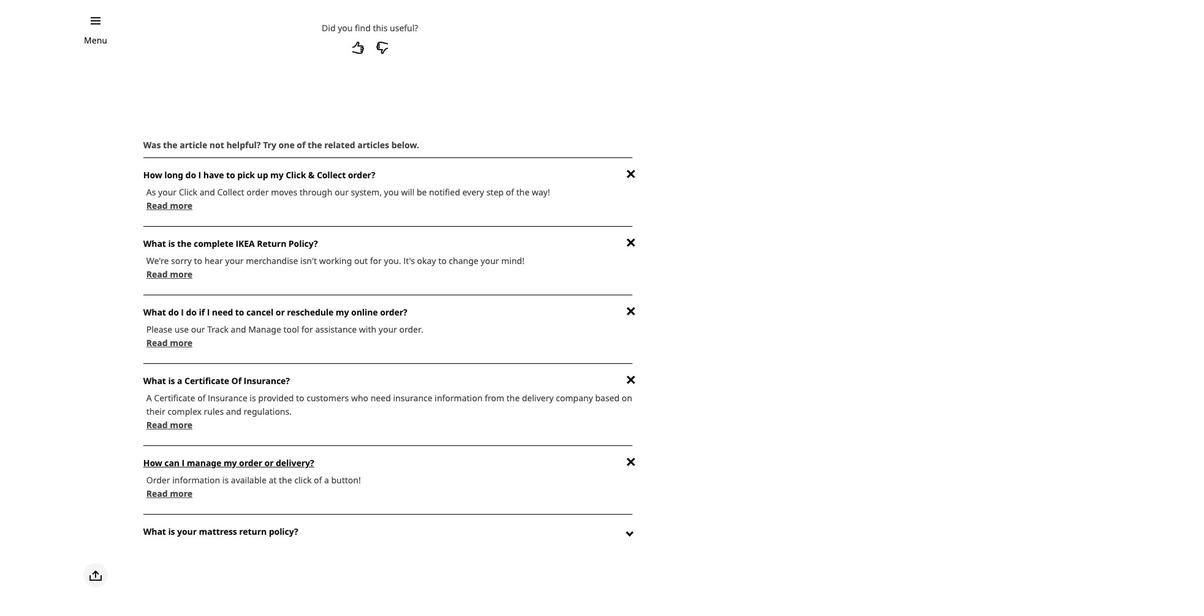 Task type: vqa. For each thing, say whether or not it's contained in the screenshot.
What
yes



Task type: locate. For each thing, give the bounding box(es) containing it.
is inside how can i manage my order or delivery? order information is available at the click of a button! read more
[[222, 474, 229, 486]]

through
[[300, 186, 332, 198]]

to right provided
[[296, 392, 304, 404]]

1 vertical spatial and
[[231, 323, 246, 335]]

0 horizontal spatial for
[[301, 323, 313, 335]]

1 vertical spatial order
[[239, 457, 262, 469]]

how long do i have to pick up my click & collect order? as your click and collect order moves through our system, you will be notified every step of the way! read more
[[143, 169, 550, 211]]

moves
[[271, 186, 297, 198]]

i inside how can i manage my order or delivery? order information is available at the click of a button! read more
[[182, 457, 185, 469]]

read more link for order information is available at the click of a button!
[[143, 488, 192, 499]]

is up 'complex'
[[168, 375, 175, 387]]

useful?
[[390, 22, 418, 34]]

read down 'we're' at top left
[[146, 268, 168, 280]]

0 vertical spatial information
[[435, 392, 483, 404]]

and down have
[[200, 186, 215, 198]]

what is the complete ikea return policy? we're sorry to hear your merchandise isn't working out for you. it's okay to change your mind! read more
[[143, 238, 524, 280]]

0 vertical spatial order?
[[348, 169, 375, 181]]

the left related
[[308, 139, 322, 151]]

order down the up
[[247, 186, 269, 198]]

0 vertical spatial you
[[338, 22, 353, 34]]

more down sorry
[[170, 268, 192, 280]]

order? up system,
[[348, 169, 375, 181]]

4 read more link from the top
[[143, 419, 192, 431]]

how up as
[[143, 169, 162, 181]]

reschedule
[[287, 306, 334, 318]]

your right with
[[379, 323, 397, 335]]

helpful?
[[226, 139, 261, 151]]

1 horizontal spatial for
[[370, 255, 382, 266]]

1 horizontal spatial click
[[286, 169, 306, 181]]

of right click
[[314, 474, 322, 486]]

read down their
[[146, 419, 168, 431]]

manage
[[248, 323, 281, 335]]

it's
[[403, 255, 415, 266]]

articles
[[357, 139, 389, 151]]

read more link down order
[[143, 488, 192, 499]]

read inside what is the complete ikea return policy? we're sorry to hear your merchandise isn't working out for you. it's okay to change your mind! read more
[[146, 268, 168, 280]]

2 read more link from the top
[[143, 268, 192, 280]]

0 vertical spatial collect
[[317, 169, 346, 181]]

to left cancel
[[235, 306, 244, 318]]

a
[[177, 375, 182, 387], [324, 474, 329, 486]]

0 vertical spatial my
[[270, 169, 284, 181]]

a up 'complex'
[[177, 375, 182, 387]]

1 horizontal spatial our
[[335, 186, 349, 198]]

1 horizontal spatial my
[[270, 169, 284, 181]]

1 horizontal spatial information
[[435, 392, 483, 404]]

information down manage
[[172, 474, 220, 486]]

1 vertical spatial how
[[143, 457, 162, 469]]

what inside what is the complete ikea return policy? we're sorry to hear your merchandise isn't working out for you. it's okay to change your mind! read more
[[143, 238, 166, 249]]

0 vertical spatial certificate
[[185, 375, 229, 387]]

my right the up
[[270, 169, 284, 181]]

try
[[263, 139, 276, 151]]

what up 'we're' at top left
[[143, 238, 166, 249]]

what up a
[[143, 375, 166, 387]]

do up use
[[168, 306, 179, 318]]

information
[[435, 392, 483, 404], [172, 474, 220, 486]]

of
[[231, 375, 241, 387]]

3 what from the top
[[143, 375, 166, 387]]

1 vertical spatial need
[[371, 392, 391, 404]]

0 horizontal spatial need
[[212, 306, 233, 318]]

1 horizontal spatial you
[[384, 186, 399, 198]]

2 read from the top
[[146, 268, 168, 280]]

3 read more link from the top
[[143, 337, 192, 349]]

my inside how can i manage my order or delivery? order information is available at the click of a button! read more
[[224, 457, 237, 469]]

step
[[486, 186, 504, 198]]

0 vertical spatial our
[[335, 186, 349, 198]]

the right at
[[279, 474, 292, 486]]

more down 'complex'
[[170, 419, 192, 431]]

what up please
[[143, 306, 166, 318]]

4 read from the top
[[146, 419, 168, 431]]

button!
[[331, 474, 361, 486]]

1 read more link from the top
[[143, 200, 192, 211]]

you.
[[384, 255, 401, 266]]

read down as
[[146, 200, 168, 211]]

order
[[247, 186, 269, 198], [239, 457, 262, 469]]

insurance
[[208, 392, 247, 404]]

of inside what is a certificate of insurance? a certificate of insurance is provided to customers who need insurance information from the delivery company based on their complex rules and regulations. read more
[[197, 392, 206, 404]]

manage
[[187, 457, 221, 469]]

need up "track"
[[212, 306, 233, 318]]

how
[[143, 169, 162, 181], [143, 457, 162, 469]]

article
[[180, 139, 207, 151]]

read more link
[[143, 200, 192, 211], [143, 268, 192, 280], [143, 337, 192, 349], [143, 419, 192, 431], [143, 488, 192, 499]]

a left button!
[[324, 474, 329, 486]]

way!
[[532, 186, 550, 198]]

5 read more link from the top
[[143, 488, 192, 499]]

information left from
[[435, 392, 483, 404]]

the
[[163, 139, 178, 151], [308, 139, 322, 151], [516, 186, 530, 198], [177, 238, 191, 249], [507, 392, 520, 404], [279, 474, 292, 486]]

need right who
[[371, 392, 391, 404]]

1 horizontal spatial collect
[[317, 169, 346, 181]]

1 vertical spatial or
[[264, 457, 274, 469]]

your right as
[[158, 186, 177, 198]]

read more link down please
[[143, 337, 192, 349]]

was the article not helpful? try one of the related articles below.
[[143, 139, 419, 151]]

if
[[199, 306, 205, 318]]

of inside how can i manage my order or delivery? order information is available at the click of a button! read more
[[314, 474, 322, 486]]

collect right &
[[317, 169, 346, 181]]

click
[[286, 169, 306, 181], [179, 186, 197, 198]]

order? up order.
[[380, 306, 407, 318]]

your left mind!
[[481, 255, 499, 266]]

4 more from the top
[[170, 419, 192, 431]]

or up at
[[264, 457, 274, 469]]

what inside what is a certificate of insurance? a certificate of insurance is provided to customers who need insurance information from the delivery company based on their complex rules and regulations. read more
[[143, 375, 166, 387]]

i
[[198, 169, 201, 181], [181, 306, 184, 318], [207, 306, 210, 318], [182, 457, 185, 469]]

read down please
[[146, 337, 168, 349]]

my up assistance
[[336, 306, 349, 318]]

2 what from the top
[[143, 306, 166, 318]]

0 vertical spatial a
[[177, 375, 182, 387]]

0 horizontal spatial or
[[264, 457, 274, 469]]

of up rules
[[197, 392, 206, 404]]

0 vertical spatial order
[[247, 186, 269, 198]]

certificate up insurance
[[185, 375, 229, 387]]

our left system,
[[335, 186, 349, 198]]

5 more from the top
[[170, 488, 192, 499]]

0 vertical spatial and
[[200, 186, 215, 198]]

and inside how long do i have to pick up my click & collect order? as your click and collect order moves through our system, you will be notified every step of the way! read more
[[200, 186, 215, 198]]

1 vertical spatial for
[[301, 323, 313, 335]]

of
[[297, 139, 305, 151], [506, 186, 514, 198], [197, 392, 206, 404], [314, 474, 322, 486]]

you right did
[[338, 22, 353, 34]]

1 horizontal spatial need
[[371, 392, 391, 404]]

1 vertical spatial my
[[336, 306, 349, 318]]

1 read from the top
[[146, 200, 168, 211]]

3 read from the top
[[146, 337, 168, 349]]

0 vertical spatial or
[[276, 306, 285, 318]]

the left way!
[[516, 186, 530, 198]]

to
[[226, 169, 235, 181], [194, 255, 202, 266], [438, 255, 447, 266], [235, 306, 244, 318], [296, 392, 304, 404]]

how inside how long do i have to pick up my click & collect order? as your click and collect order moves through our system, you will be notified every step of the way! read more
[[143, 169, 162, 181]]

order?
[[348, 169, 375, 181], [380, 306, 407, 318]]

to right okay
[[438, 255, 447, 266]]

need inside what is a certificate of insurance? a certificate of insurance is provided to customers who need insurance information from the delivery company based on their complex rules and regulations. read more
[[371, 392, 391, 404]]

collect
[[317, 169, 346, 181], [217, 186, 244, 198]]

read more link down their
[[143, 419, 192, 431]]

you
[[338, 22, 353, 34], [384, 186, 399, 198]]

0 horizontal spatial our
[[191, 323, 205, 335]]

1 vertical spatial collect
[[217, 186, 244, 198]]

3 more from the top
[[170, 337, 192, 349]]

collect down pick
[[217, 186, 244, 198]]

1 horizontal spatial or
[[276, 306, 285, 318]]

1 vertical spatial click
[[179, 186, 197, 198]]

click down the long
[[179, 186, 197, 198]]

0 vertical spatial for
[[370, 255, 382, 266]]

my up available
[[224, 457, 237, 469]]

1 vertical spatial you
[[384, 186, 399, 198]]

2 more from the top
[[170, 268, 192, 280]]

need inside what do i do if i need to cancel or reschedule my online order? please use our track and manage tool for assistance with your order. read more
[[212, 306, 233, 318]]

is left mattress
[[168, 526, 175, 537]]

1 vertical spatial order?
[[380, 306, 407, 318]]

for right out
[[370, 255, 382, 266]]

more down the long
[[170, 200, 192, 211]]

company
[[556, 392, 593, 404]]

is
[[168, 238, 175, 249], [168, 375, 175, 387], [250, 392, 256, 404], [222, 474, 229, 486], [168, 526, 175, 537]]

policy?
[[269, 526, 298, 537]]

and right "track"
[[231, 323, 246, 335]]

my
[[270, 169, 284, 181], [336, 306, 349, 318], [224, 457, 237, 469]]

i right if
[[207, 306, 210, 318]]

one
[[279, 139, 295, 151]]

policy?
[[289, 238, 318, 249]]

and
[[200, 186, 215, 198], [231, 323, 246, 335], [226, 406, 241, 417]]

order? inside how long do i have to pick up my click & collect order? as your click and collect order moves through our system, you will be notified every step of the way! read more
[[348, 169, 375, 181]]

track
[[207, 323, 229, 335]]

our
[[335, 186, 349, 198], [191, 323, 205, 335]]

click left &
[[286, 169, 306, 181]]

to left pick
[[226, 169, 235, 181]]

our inside what do i do if i need to cancel or reschedule my online order? please use our track and manage tool for assistance with your order. read more
[[191, 323, 205, 335]]

certificate up 'complex'
[[154, 392, 195, 404]]

more down use
[[170, 337, 192, 349]]

read inside how long do i have to pick up my click & collect order? as your click and collect order moves through our system, you will be notified every step of the way! read more
[[146, 200, 168, 211]]

for
[[370, 255, 382, 266], [301, 323, 313, 335]]

2 how from the top
[[143, 457, 162, 469]]

0 horizontal spatial order?
[[348, 169, 375, 181]]

the up sorry
[[177, 238, 191, 249]]

more down order
[[170, 488, 192, 499]]

information inside how can i manage my order or delivery? order information is available at the click of a button! read more
[[172, 474, 220, 486]]

1 horizontal spatial order?
[[380, 306, 407, 318]]

5 read from the top
[[146, 488, 168, 499]]

is left available
[[222, 474, 229, 486]]

for right tool
[[301, 323, 313, 335]]

information inside what is a certificate of insurance? a certificate of insurance is provided to customers who need insurance information from the delivery company based on their complex rules and regulations. read more
[[435, 392, 483, 404]]

the right from
[[507, 392, 520, 404]]

0 horizontal spatial information
[[172, 474, 220, 486]]

menu button
[[84, 34, 107, 47]]

read down order
[[146, 488, 168, 499]]

read
[[146, 200, 168, 211], [146, 268, 168, 280], [146, 337, 168, 349], [146, 419, 168, 431], [146, 488, 168, 499]]

ikea
[[236, 238, 255, 249]]

what for what is a certificate of insurance?
[[143, 375, 166, 387]]

how inside how can i manage my order or delivery? order information is available at the click of a button! read more
[[143, 457, 162, 469]]

to inside what do i do if i need to cancel or reschedule my online order? please use our track and manage tool for assistance with your order. read more
[[235, 306, 244, 318]]

or right cancel
[[276, 306, 285, 318]]

1 more from the top
[[170, 200, 192, 211]]

0 vertical spatial how
[[143, 169, 162, 181]]

2 vertical spatial and
[[226, 406, 241, 417]]

1 what from the top
[[143, 238, 166, 249]]

1 how from the top
[[143, 169, 162, 181]]

order inside how can i manage my order or delivery? order information is available at the click of a button! read more
[[239, 457, 262, 469]]

you left will
[[384, 186, 399, 198]]

order up available
[[239, 457, 262, 469]]

this
[[373, 22, 388, 34]]

1 vertical spatial information
[[172, 474, 220, 486]]

our right use
[[191, 323, 205, 335]]

0 horizontal spatial my
[[224, 457, 237, 469]]

2 horizontal spatial my
[[336, 306, 349, 318]]

more
[[170, 200, 192, 211], [170, 268, 192, 280], [170, 337, 192, 349], [170, 419, 192, 431], [170, 488, 192, 499]]

your
[[158, 186, 177, 198], [225, 255, 244, 266], [481, 255, 499, 266], [379, 323, 397, 335], [177, 526, 197, 537]]

to left hear
[[194, 255, 202, 266]]

do
[[185, 169, 196, 181], [168, 306, 179, 318], [186, 306, 197, 318]]

2 vertical spatial my
[[224, 457, 237, 469]]

how for how long do i have to pick up my click & collect order? as your click and collect order moves through our system, you will be notified every step of the way! read more
[[143, 169, 162, 181]]

1 vertical spatial our
[[191, 323, 205, 335]]

read more link down 'we're' at top left
[[143, 268, 192, 280]]

and down insurance
[[226, 406, 241, 417]]

more inside how long do i have to pick up my click & collect order? as your click and collect order moves through our system, you will be notified every step of the way! read more
[[170, 200, 192, 211]]

do right the long
[[185, 169, 196, 181]]

read more link down as
[[143, 200, 192, 211]]

complete
[[194, 238, 233, 249]]

i right can
[[182, 457, 185, 469]]

merchandise
[[246, 255, 298, 266]]

0 horizontal spatial click
[[179, 186, 197, 198]]

the inside how long do i have to pick up my click & collect order? as your click and collect order moves through our system, you will be notified every step of the way! read more
[[516, 186, 530, 198]]

need
[[212, 306, 233, 318], [371, 392, 391, 404]]

is inside what is the complete ikea return policy? we're sorry to hear your merchandise isn't working out for you. it's okay to change your mind! read more
[[168, 238, 175, 249]]

is up sorry
[[168, 238, 175, 249]]

0 vertical spatial click
[[286, 169, 306, 181]]

0 vertical spatial need
[[212, 306, 233, 318]]

i left have
[[198, 169, 201, 181]]

a inside what is a certificate of insurance? a certificate of insurance is provided to customers who need insurance information from the delivery company based on their complex rules and regulations. read more
[[177, 375, 182, 387]]

you inside how long do i have to pick up my click & collect order? as your click and collect order moves through our system, you will be notified every step of the way! read more
[[384, 186, 399, 198]]

0 horizontal spatial a
[[177, 375, 182, 387]]

1 horizontal spatial a
[[324, 474, 329, 486]]

how up order
[[143, 457, 162, 469]]

what inside what do i do if i need to cancel or reschedule my online order? please use our track and manage tool for assistance with your order. read more
[[143, 306, 166, 318]]

of right step
[[506, 186, 514, 198]]

what down order
[[143, 526, 166, 537]]

1 vertical spatial a
[[324, 474, 329, 486]]

our inside how long do i have to pick up my click & collect order? as your click and collect order moves through our system, you will be notified every step of the way! read more
[[335, 186, 349, 198]]

on
[[622, 392, 632, 404]]



Task type: describe. For each thing, give the bounding box(es) containing it.
we're
[[146, 255, 169, 266]]

can
[[164, 457, 180, 469]]

did
[[322, 22, 336, 34]]

your down ikea
[[225, 255, 244, 266]]

0 horizontal spatial you
[[338, 22, 353, 34]]

order? inside what do i do if i need to cancel or reschedule my online order? please use our track and manage tool for assistance with your order. read more
[[380, 306, 407, 318]]

0 horizontal spatial collect
[[217, 186, 244, 198]]

cancel
[[246, 306, 273, 318]]

every
[[462, 186, 484, 198]]

a
[[146, 392, 152, 404]]

and inside what is a certificate of insurance? a certificate of insurance is provided to customers who need insurance information from the delivery company based on their complex rules and regulations. read more
[[226, 406, 241, 417]]

delivery
[[522, 392, 554, 404]]

up
[[257, 169, 268, 181]]

please
[[146, 323, 172, 335]]

be
[[417, 186, 427, 198]]

was
[[143, 139, 161, 151]]

a inside how can i manage my order or delivery? order information is available at the click of a button! read more
[[324, 474, 329, 486]]

more inside what is a certificate of insurance? a certificate of insurance is provided to customers who need insurance information from the delivery company based on their complex rules and regulations. read more
[[170, 419, 192, 431]]

read more link for as your click and collect order moves through our system, you will be notified every step of the way!
[[143, 200, 192, 211]]

i inside how long do i have to pick up my click & collect order? as your click and collect order moves through our system, you will be notified every step of the way! read more
[[198, 169, 201, 181]]

&
[[308, 169, 315, 181]]

insurance
[[393, 392, 432, 404]]

do left if
[[186, 306, 197, 318]]

order
[[146, 474, 170, 486]]

your inside how long do i have to pick up my click & collect order? as your click and collect order moves through our system, you will be notified every step of the way! read more
[[158, 186, 177, 198]]

for inside what do i do if i need to cancel or reschedule my online order? please use our track and manage tool for assistance with your order. read more
[[301, 323, 313, 335]]

do inside how long do i have to pick up my click & collect order? as your click and collect order moves through our system, you will be notified every step of the way! read more
[[185, 169, 196, 181]]

insurance?
[[244, 375, 290, 387]]

assistance
[[315, 323, 357, 335]]

is for certificate
[[168, 375, 175, 387]]

what is a certificate of insurance? a certificate of insurance is provided to customers who need insurance information from the delivery company based on their complex rules and regulations. read more
[[143, 375, 632, 431]]

notified
[[429, 186, 460, 198]]

not
[[209, 139, 224, 151]]

sorry
[[171, 255, 192, 266]]

based
[[595, 392, 620, 404]]

to inside what is a certificate of insurance? a certificate of insurance is provided to customers who need insurance information from the delivery company based on their complex rules and regulations. read more
[[296, 392, 304, 404]]

more inside what do i do if i need to cancel or reschedule my online order? please use our track and manage tool for assistance with your order. read more
[[170, 337, 192, 349]]

order.
[[399, 323, 423, 335]]

my inside what do i do if i need to cancel or reschedule my online order? please use our track and manage tool for assistance with your order. read more
[[336, 306, 349, 318]]

working
[[319, 255, 352, 266]]

of inside how long do i have to pick up my click & collect order? as your click and collect order moves through our system, you will be notified every step of the way! read more
[[506, 186, 514, 198]]

okay
[[417, 255, 436, 266]]

read inside what do i do if i need to cancel or reschedule my online order? please use our track and manage tool for assistance with your order. read more
[[146, 337, 168, 349]]

is up regulations.
[[250, 392, 256, 404]]

menu
[[84, 34, 107, 46]]

did you find this useful?
[[322, 22, 418, 34]]

return
[[239, 526, 267, 537]]

the inside what is a certificate of insurance? a certificate of insurance is provided to customers who need insurance information from the delivery company based on their complex rules and regulations. read more
[[507, 392, 520, 404]]

read more link for a certificate of insurance is provided to customers who need insurance information from the delivery company based on their complex rules and regulations.
[[143, 419, 192, 431]]

more inside what is the complete ikea return policy? we're sorry to hear your merchandise isn't working out for you. it's okay to change your mind! read more
[[170, 268, 192, 280]]

read inside what is a certificate of insurance? a certificate of insurance is provided to customers who need insurance information from the delivery company based on their complex rules and regulations. read more
[[146, 419, 168, 431]]

i up use
[[181, 306, 184, 318]]

the right the "was" on the left top of page
[[163, 139, 178, 151]]

how can i manage my order or delivery? order information is available at the click of a button! read more
[[143, 457, 361, 499]]

of right one
[[297, 139, 305, 151]]

read more link for we're sorry to hear your merchandise isn't working out for you. it's okay to change your mind!
[[143, 268, 192, 280]]

read inside how can i manage my order or delivery? order information is available at the click of a button! read more
[[146, 488, 168, 499]]

available
[[231, 474, 266, 486]]

what do i do if i need to cancel or reschedule my online order? please use our track and manage tool for assistance with your order. read more
[[143, 306, 423, 349]]

how for how can i manage my order or delivery? order information is available at the click of a button! read more
[[143, 457, 162, 469]]

is for mattress
[[168, 526, 175, 537]]

at
[[269, 474, 277, 486]]

more inside how can i manage my order or delivery? order information is available at the click of a button! read more
[[170, 488, 192, 499]]

or inside how can i manage my order or delivery? order information is available at the click of a button! read more
[[264, 457, 274, 469]]

with
[[359, 323, 376, 335]]

mind!
[[501, 255, 524, 266]]

isn't
[[300, 255, 317, 266]]

your left mattress
[[177, 526, 197, 537]]

use
[[175, 323, 189, 335]]

what for what do i do if i need to cancel or reschedule my online order?
[[143, 306, 166, 318]]

my inside how long do i have to pick up my click & collect order? as your click and collect order moves through our system, you will be notified every step of the way! read more
[[270, 169, 284, 181]]

and inside what do i do if i need to cancel or reschedule my online order? please use our track and manage tool for assistance with your order. read more
[[231, 323, 246, 335]]

click
[[294, 474, 312, 486]]

related
[[324, 139, 355, 151]]

what is your mattress return policy?
[[143, 526, 298, 537]]

tool
[[283, 323, 299, 335]]

order inside how long do i have to pick up my click & collect order? as your click and collect order moves through our system, you will be notified every step of the way! read more
[[247, 186, 269, 198]]

pick
[[237, 169, 255, 181]]

the inside how can i manage my order or delivery? order information is available at the click of a button! read more
[[279, 474, 292, 486]]

what for what is the complete ikea return policy?
[[143, 238, 166, 249]]

have
[[203, 169, 224, 181]]

system,
[[351, 186, 382, 198]]

customers
[[307, 392, 349, 404]]

or inside what do i do if i need to cancel or reschedule my online order? please use our track and manage tool for assistance with your order. read more
[[276, 306, 285, 318]]

provided
[[258, 392, 294, 404]]

find
[[355, 22, 371, 34]]

out
[[354, 255, 368, 266]]

delivery?
[[276, 457, 314, 469]]

read more link for please use our track and manage tool for assistance with your order.
[[143, 337, 192, 349]]

rules
[[204, 406, 224, 417]]

mattress
[[199, 526, 237, 537]]

is for complete
[[168, 238, 175, 249]]

to inside how long do i have to pick up my click & collect order? as your click and collect order moves through our system, you will be notified every step of the way! read more
[[226, 169, 235, 181]]

online
[[351, 306, 378, 318]]

will
[[401, 186, 414, 198]]

1 vertical spatial certificate
[[154, 392, 195, 404]]

who
[[351, 392, 368, 404]]

the inside what is the complete ikea return policy? we're sorry to hear your merchandise isn't working out for you. it's okay to change your mind! read more
[[177, 238, 191, 249]]

long
[[164, 169, 183, 181]]

for inside what is the complete ikea return policy? we're sorry to hear your merchandise isn't working out for you. it's okay to change your mind! read more
[[370, 255, 382, 266]]

complex
[[168, 406, 202, 417]]

from
[[485, 392, 504, 404]]

below.
[[391, 139, 419, 151]]

their
[[146, 406, 165, 417]]

4 what from the top
[[143, 526, 166, 537]]

hear
[[205, 255, 223, 266]]

regulations.
[[244, 406, 292, 417]]

change
[[449, 255, 478, 266]]

your inside what do i do if i need to cancel or reschedule my online order? please use our track and manage tool for assistance with your order. read more
[[379, 323, 397, 335]]

return
[[257, 238, 286, 249]]

as
[[146, 186, 156, 198]]



